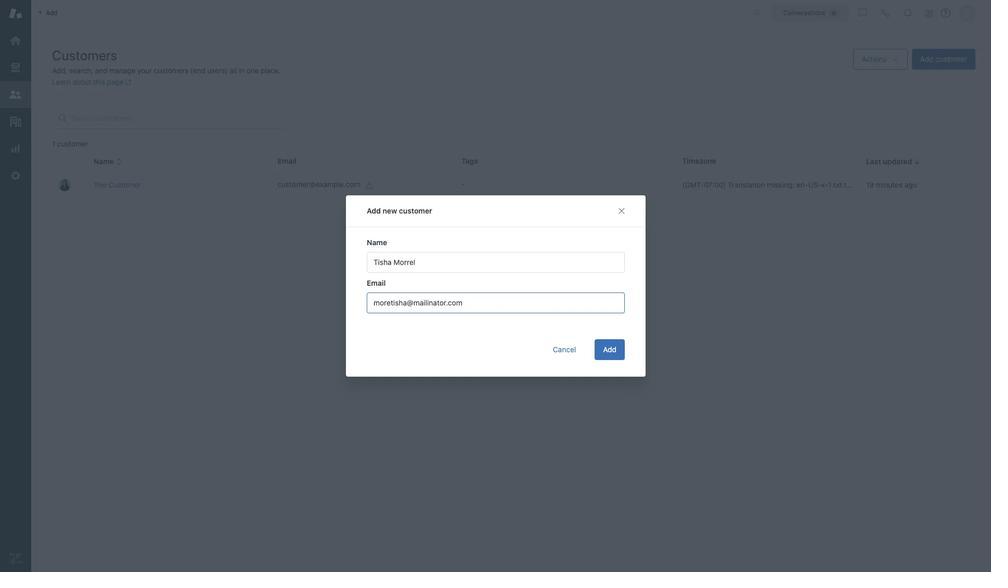 Task type: vqa. For each thing, say whether or not it's contained in the screenshot.
(gmt-07:00) translation missing: en-us-x-1.txt.timezone.america_los_angeles
yes



Task type: locate. For each thing, give the bounding box(es) containing it.
0 vertical spatial name
[[94, 157, 114, 166]]

customer down "get help" image
[[936, 55, 967, 63]]

0 horizontal spatial customer
[[57, 139, 88, 148]]

add inside button
[[920, 55, 934, 63]]

1 vertical spatial add
[[367, 207, 381, 215]]

zendesk support image
[[9, 7, 22, 20]]

customer right new
[[399, 207, 432, 215]]

the customer
[[94, 181, 141, 189]]

(gmt-07:00) translation missing: en-us-x-1.txt.timezone.america_los_angeles
[[682, 181, 948, 189]]

0 horizontal spatial name
[[94, 157, 114, 166]]

1 horizontal spatial name
[[367, 238, 387, 247]]

customer
[[936, 55, 967, 63], [57, 139, 88, 148], [399, 207, 432, 215]]

19
[[866, 181, 874, 189]]

1 horizontal spatial add
[[603, 345, 616, 354]]

one
[[246, 66, 259, 75]]

main element
[[0, 0, 31, 573]]

close modal image
[[617, 207, 626, 215]]

2 horizontal spatial customer
[[936, 55, 967, 63]]

cancel button
[[544, 340, 584, 361]]

translation
[[728, 181, 765, 189]]

and
[[95, 66, 107, 75]]

2 vertical spatial add
[[603, 345, 616, 354]]

customer right 1
[[57, 139, 88, 148]]

2 horizontal spatial add
[[920, 55, 934, 63]]

1 vertical spatial customer
[[57, 139, 88, 148]]

name button
[[94, 157, 122, 167]]

organizations image
[[9, 115, 22, 129]]

add left new
[[367, 207, 381, 215]]

conversations button
[[772, 4, 849, 21]]

views image
[[9, 61, 22, 74]]

updated
[[883, 157, 912, 166]]

learn
[[52, 78, 70, 86]]

add for customer
[[920, 55, 934, 63]]

customer inside button
[[936, 55, 967, 63]]

add down zendesk products image
[[920, 55, 934, 63]]

add
[[920, 55, 934, 63], [367, 207, 381, 215], [603, 345, 616, 354]]

0 horizontal spatial add
[[367, 207, 381, 215]]

get help image
[[941, 8, 951, 18]]

all
[[230, 66, 237, 75]]

customer for 1 customer
[[57, 139, 88, 148]]

place.
[[261, 66, 280, 75]]

add,
[[52, 66, 67, 75]]

missing:
[[767, 181, 795, 189]]

-
[[462, 180, 465, 188]]

minutes
[[876, 181, 903, 189]]

1 vertical spatial name
[[367, 238, 387, 247]]

reporting image
[[9, 142, 22, 156]]

name down new
[[367, 238, 387, 247]]

add right cancel
[[603, 345, 616, 354]]

last updated
[[866, 157, 912, 166]]

name inside button
[[94, 157, 114, 166]]

1 horizontal spatial customer
[[399, 207, 432, 215]]

name up the on the top left
[[94, 157, 114, 166]]

last updated button
[[866, 157, 921, 167]]

2 vertical spatial customer
[[399, 207, 432, 215]]

the
[[94, 181, 106, 189]]

0 vertical spatial add
[[920, 55, 934, 63]]

the customer link
[[94, 181, 141, 189]]

name
[[94, 157, 114, 166], [367, 238, 387, 247]]

get started image
[[9, 34, 22, 47]]

(gmt-
[[682, 181, 704, 189]]

x-
[[821, 181, 828, 189]]

0 vertical spatial customer
[[936, 55, 967, 63]]

add inside button
[[603, 345, 616, 354]]



Task type: describe. For each thing, give the bounding box(es) containing it.
add for new
[[367, 207, 381, 215]]

(end
[[190, 66, 205, 75]]

add customer button
[[912, 49, 976, 70]]

(opens in a new tab) image
[[123, 79, 131, 85]]

users)
[[207, 66, 228, 75]]

customer
[[108, 181, 141, 189]]

manage
[[109, 66, 136, 75]]

ago
[[905, 181, 917, 189]]

this
[[93, 78, 105, 86]]

your
[[137, 66, 152, 75]]

1 customer
[[52, 139, 88, 148]]

cancel
[[553, 345, 576, 354]]

conversations
[[783, 9, 825, 16]]

en-
[[797, 181, 808, 189]]

add new customer dialog
[[346, 196, 645, 377]]

customer for add customer
[[936, 55, 967, 63]]

learn about this page
[[52, 78, 123, 86]]

customers
[[52, 47, 117, 63]]

add customer
[[920, 55, 967, 63]]

customers add, search, and manage your customers (end users) all in one place.
[[52, 47, 280, 75]]

customers
[[154, 66, 188, 75]]

1
[[52, 139, 55, 148]]

new
[[382, 207, 397, 215]]

customer inside dialog
[[399, 207, 432, 215]]

add new customer
[[367, 207, 432, 215]]

in
[[239, 66, 245, 75]]

customers image
[[9, 88, 22, 101]]

Email field
[[367, 293, 625, 314]]

admin image
[[9, 169, 22, 183]]

zendesk products image
[[926, 10, 933, 17]]

add button
[[595, 340, 625, 361]]

unverified email image
[[366, 181, 374, 190]]

email
[[367, 279, 385, 288]]

1.txt.timezone.america_los_angeles
[[828, 181, 948, 189]]

customer@example.com
[[278, 180, 360, 189]]

search,
[[69, 66, 93, 75]]

us-
[[808, 181, 821, 189]]

19 minutes ago
[[866, 181, 917, 189]]

Name field
[[367, 252, 625, 273]]

page
[[107, 78, 123, 86]]

name inside add new customer dialog
[[367, 238, 387, 247]]

zendesk image
[[9, 553, 22, 566]]

last
[[866, 157, 881, 166]]

learn about this page link
[[52, 78, 131, 86]]

about
[[72, 78, 91, 86]]

Search customers field
[[71, 114, 279, 123]]

07:00)
[[704, 181, 726, 189]]



